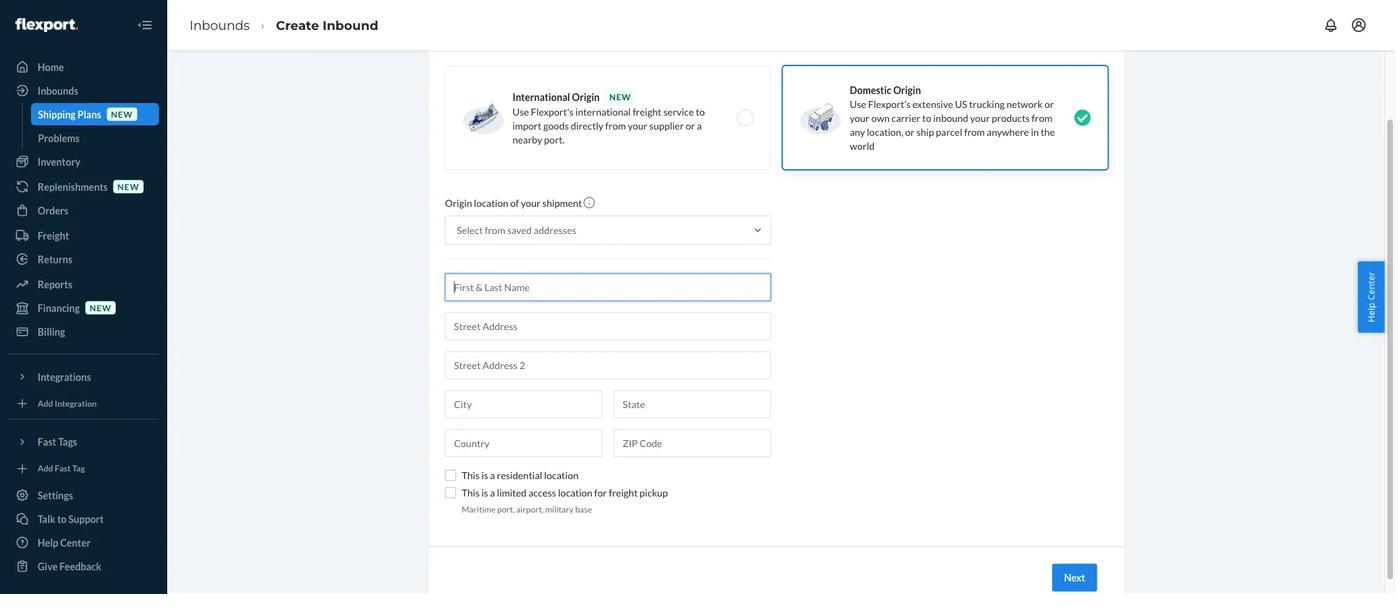 Task type: vqa. For each thing, say whether or not it's contained in the screenshot.
top this
yes



Task type: describe. For each thing, give the bounding box(es) containing it.
Street Address 2 text field
[[445, 352, 772, 380]]

help center link
[[8, 532, 159, 554]]

access
[[529, 488, 556, 500]]

new for shipping plans
[[111, 109, 133, 119]]

origin location of your shipment
[[445, 198, 582, 210]]

a inside use flexport's international freight service to import goods directly from your supplier or a nearby port.
[[697, 120, 702, 132]]

domestic
[[850, 84, 892, 96]]

port,
[[498, 505, 515, 515]]

your right of
[[521, 198, 541, 210]]

shipping plans
[[38, 108, 101, 120]]

this for this is a residential location
[[462, 470, 480, 482]]

select
[[457, 225, 483, 237]]

tag
[[72, 464, 85, 474]]

close navigation image
[[137, 17, 153, 33]]

for
[[595, 488, 607, 500]]

freight
[[38, 230, 69, 242]]

own
[[872, 112, 890, 124]]

inbound
[[934, 112, 969, 124]]

ship
[[917, 126, 935, 138]]

from left the saved
[[485, 225, 506, 237]]

1 vertical spatial inbounds link
[[8, 79, 159, 102]]

international
[[513, 91, 570, 103]]

carrier
[[892, 112, 921, 124]]

billing link
[[8, 321, 159, 343]]

a for this is a residential location
[[490, 470, 495, 482]]

help center inside button
[[1366, 272, 1378, 323]]

freight link
[[8, 225, 159, 247]]

directly
[[571, 120, 604, 132]]

help center button
[[1359, 262, 1386, 333]]

0 vertical spatial location
[[474, 198, 509, 210]]

Country text field
[[445, 430, 603, 458]]

inventory link
[[8, 151, 159, 173]]

airport,
[[517, 505, 544, 515]]

use flexport's international freight service to import goods directly from your supplier or a nearby port.
[[513, 106, 705, 146]]

this is a limited access location for freight pickup
[[462, 488, 668, 500]]

goods
[[544, 120, 569, 132]]

1 vertical spatial freight
[[609, 488, 638, 500]]

in
[[1032, 126, 1040, 138]]

addresses
[[534, 225, 577, 237]]

integration
[[55, 399, 97, 409]]

import
[[513, 120, 542, 132]]

domestic origin use flexport's extensive us trucking network or your own carrier to inbound your products from any location, or ship parcel from anywhere in the world
[[850, 84, 1056, 152]]

talk
[[38, 514, 55, 525]]

2 vertical spatial location
[[558, 488, 593, 500]]

trucking
[[970, 98, 1005, 110]]

extensive
[[913, 98, 954, 110]]

new for international origin
[[610, 92, 632, 102]]

origin for domestic
[[894, 84, 922, 96]]

Street Address text field
[[445, 313, 772, 341]]

1 horizontal spatial or
[[906, 126, 915, 138]]

of
[[511, 198, 519, 210]]

home link
[[8, 56, 159, 78]]

fast inside dropdown button
[[38, 437, 56, 448]]

0 horizontal spatial origin
[[445, 198, 472, 210]]

First & Last Name text field
[[445, 274, 772, 302]]

pickup
[[640, 488, 668, 500]]

your inside use flexport's international freight service to import goods directly from your supplier or a nearby port.
[[628, 120, 648, 132]]

next button
[[1053, 565, 1098, 593]]

talk to support button
[[8, 508, 159, 531]]

international
[[576, 106, 631, 118]]

location,
[[867, 126, 904, 138]]

military
[[546, 505, 574, 515]]

add for add integration
[[38, 399, 53, 409]]

flexport logo image
[[15, 18, 78, 32]]

talk to support
[[38, 514, 104, 525]]

any
[[850, 126, 866, 138]]

base
[[576, 505, 592, 515]]

world
[[850, 140, 875, 152]]

ZIP Code text field
[[614, 430, 772, 458]]

financing
[[38, 302, 80, 314]]

add fast tag link
[[8, 459, 159, 479]]

State text field
[[614, 391, 772, 419]]

give
[[38, 561, 58, 573]]

port.
[[544, 134, 565, 146]]

2 horizontal spatial or
[[1045, 98, 1055, 110]]

supplier
[[650, 120, 684, 132]]

1 vertical spatial fast
[[55, 464, 71, 474]]

anywhere
[[987, 126, 1030, 138]]

from inside use flexport's international freight service to import goods directly from your supplier or a nearby port.
[[606, 120, 626, 132]]

inbound
[[323, 17, 379, 33]]

maritime
[[462, 505, 496, 515]]

flexport's
[[531, 106, 574, 118]]

limited
[[497, 488, 527, 500]]



Task type: locate. For each thing, give the bounding box(es) containing it.
home
[[38, 61, 64, 73]]

create
[[276, 17, 319, 33]]

fast left tags
[[38, 437, 56, 448]]

to right 'talk'
[[57, 514, 67, 525]]

orders
[[38, 205, 68, 217]]

next
[[1065, 573, 1086, 585]]

new
[[610, 92, 632, 102], [111, 109, 133, 119], [117, 182, 139, 192], [90, 303, 112, 313]]

1 horizontal spatial help center
[[1366, 272, 1378, 323]]

origin up 'flexport's'
[[894, 84, 922, 96]]

help inside button
[[1366, 303, 1378, 323]]

freight right for
[[609, 488, 638, 500]]

to right service
[[696, 106, 705, 118]]

this
[[462, 470, 480, 482], [462, 488, 480, 500]]

help center
[[1366, 272, 1378, 323], [38, 537, 91, 549]]

open account menu image
[[1351, 17, 1368, 33]]

the
[[1041, 126, 1056, 138]]

replenishments
[[38, 181, 108, 193]]

new right plans
[[111, 109, 133, 119]]

1 vertical spatial help
[[38, 537, 58, 549]]

use down the domestic
[[850, 98, 867, 110]]

0 vertical spatial is
[[482, 470, 489, 482]]

add up the settings
[[38, 464, 53, 474]]

add left integration
[[38, 399, 53, 409]]

freight up supplier
[[633, 106, 662, 118]]

0 horizontal spatial center
[[60, 537, 91, 549]]

1 vertical spatial a
[[490, 470, 495, 482]]

1 vertical spatial location
[[544, 470, 579, 482]]

service
[[664, 106, 694, 118]]

to inside domestic origin use flexport's extensive us trucking network or your own carrier to inbound your products from any location, or ship parcel from anywhere in the world
[[923, 112, 932, 124]]

or inside use flexport's international freight service to import goods directly from your supplier or a nearby port.
[[686, 120, 695, 132]]

0 vertical spatial add
[[38, 399, 53, 409]]

parcel
[[937, 126, 963, 138]]

2 is from the top
[[482, 488, 489, 500]]

origin
[[894, 84, 922, 96], [572, 91, 600, 103], [445, 198, 472, 210]]

or down service
[[686, 120, 695, 132]]

is
[[482, 470, 489, 482], [482, 488, 489, 500]]

0 vertical spatial this
[[462, 470, 480, 482]]

tags
[[58, 437, 77, 448]]

a right supplier
[[697, 120, 702, 132]]

location up base
[[558, 488, 593, 500]]

create inbound
[[276, 17, 379, 33]]

nearby
[[513, 134, 543, 146]]

0 vertical spatial freight
[[633, 106, 662, 118]]

give feedback
[[38, 561, 101, 573]]

reports
[[38, 279, 72, 290]]

returns
[[38, 253, 72, 265]]

a for this is a limited access location for freight pickup
[[490, 488, 495, 500]]

settings
[[38, 490, 73, 502]]

0 horizontal spatial help
[[38, 537, 58, 549]]

support
[[69, 514, 104, 525]]

2 horizontal spatial to
[[923, 112, 932, 124]]

or down carrier
[[906, 126, 915, 138]]

problems
[[38, 132, 80, 144]]

shipping
[[38, 108, 76, 120]]

maritime port, airport, military base
[[462, 505, 592, 515]]

breadcrumbs navigation
[[179, 5, 390, 45]]

1 vertical spatial is
[[482, 488, 489, 500]]

integrations
[[38, 371, 91, 383]]

0 vertical spatial inbounds link
[[190, 17, 250, 33]]

inbounds link inside breadcrumbs navigation
[[190, 17, 250, 33]]

fast tags
[[38, 437, 77, 448]]

us
[[956, 98, 968, 110]]

use inside domestic origin use flexport's extensive us trucking network or your own carrier to inbound your products from any location, or ship parcel from anywhere in the world
[[850, 98, 867, 110]]

fast tags button
[[8, 431, 159, 454]]

origin for international
[[572, 91, 600, 103]]

give feedback button
[[8, 556, 159, 578]]

to inside button
[[57, 514, 67, 525]]

from down international
[[606, 120, 626, 132]]

new up international
[[610, 92, 632, 102]]

0 horizontal spatial help center
[[38, 537, 91, 549]]

a left residential
[[490, 470, 495, 482]]

shipment
[[543, 198, 582, 210]]

0 horizontal spatial to
[[57, 514, 67, 525]]

center inside button
[[1366, 272, 1378, 301]]

0 vertical spatial help
[[1366, 303, 1378, 323]]

2 horizontal spatial origin
[[894, 84, 922, 96]]

2 add from the top
[[38, 464, 53, 474]]

inbounds inside breadcrumbs navigation
[[190, 17, 250, 33]]

or right network
[[1045, 98, 1055, 110]]

1 vertical spatial center
[[60, 537, 91, 549]]

check circle image
[[1075, 110, 1092, 127]]

integrations button
[[8, 366, 159, 388]]

your down trucking
[[971, 112, 991, 124]]

center
[[1366, 272, 1378, 301], [60, 537, 91, 549]]

inventory
[[38, 156, 80, 168]]

settings link
[[8, 485, 159, 507]]

international origin
[[513, 91, 600, 103]]

is for limited
[[482, 488, 489, 500]]

1 horizontal spatial to
[[696, 106, 705, 118]]

origin up international
[[572, 91, 600, 103]]

0 vertical spatial center
[[1366, 272, 1378, 301]]

your left supplier
[[628, 120, 648, 132]]

1 vertical spatial this
[[462, 488, 480, 500]]

1 vertical spatial inbounds
[[38, 85, 78, 97]]

1 horizontal spatial inbounds
[[190, 17, 250, 33]]

add integration link
[[8, 394, 159, 414]]

None checkbox
[[445, 471, 456, 482], [445, 488, 456, 499], [445, 471, 456, 482], [445, 488, 456, 499]]

fast
[[38, 437, 56, 448], [55, 464, 71, 474]]

add integration
[[38, 399, 97, 409]]

new for financing
[[90, 303, 112, 313]]

1 horizontal spatial inbounds link
[[190, 17, 250, 33]]

to up ship
[[923, 112, 932, 124]]

1 is from the top
[[482, 470, 489, 482]]

City text field
[[445, 391, 603, 419]]

to
[[696, 106, 705, 118], [923, 112, 932, 124], [57, 514, 67, 525]]

inbounds link
[[190, 17, 250, 33], [8, 79, 159, 102]]

problems link
[[31, 127, 159, 149]]

returns link
[[8, 248, 159, 271]]

is for residential
[[482, 470, 489, 482]]

this is a residential location
[[462, 470, 579, 482]]

saved
[[508, 225, 532, 237]]

add fast tag
[[38, 464, 85, 474]]

0 vertical spatial help center
[[1366, 272, 1378, 323]]

0 horizontal spatial or
[[686, 120, 695, 132]]

1 vertical spatial help center
[[38, 537, 91, 549]]

1 horizontal spatial help
[[1366, 303, 1378, 323]]

feedback
[[60, 561, 101, 573]]

new up orders "link" in the top of the page
[[117, 182, 139, 192]]

billing
[[38, 326, 65, 338]]

0 horizontal spatial inbounds link
[[8, 79, 159, 102]]

from right parcel
[[965, 126, 986, 138]]

this for this is a limited access location for freight pickup
[[462, 488, 480, 500]]

fast left tag
[[55, 464, 71, 474]]

1 vertical spatial add
[[38, 464, 53, 474]]

new down the reports link
[[90, 303, 112, 313]]

2 this from the top
[[462, 488, 480, 500]]

1 horizontal spatial origin
[[572, 91, 600, 103]]

origin up select
[[445, 198, 472, 210]]

location up this is a limited access location for freight pickup
[[544, 470, 579, 482]]

plans
[[78, 108, 101, 120]]

origin inside domestic origin use flexport's extensive us trucking network or your own carrier to inbound your products from any location, or ship parcel from anywhere in the world
[[894, 84, 922, 96]]

new for replenishments
[[117, 182, 139, 192]]

use inside use flexport's international freight service to import goods directly from your supplier or a nearby port.
[[513, 106, 529, 118]]

network
[[1007, 98, 1043, 110]]

flexport's
[[869, 98, 911, 110]]

a left limited
[[490, 488, 495, 500]]

add for add fast tag
[[38, 464, 53, 474]]

help
[[1366, 303, 1378, 323], [38, 537, 58, 549]]

orders link
[[8, 199, 159, 222]]

use up 'import'
[[513, 106, 529, 118]]

location
[[474, 198, 509, 210], [544, 470, 579, 482], [558, 488, 593, 500]]

0 horizontal spatial inbounds
[[38, 85, 78, 97]]

1 horizontal spatial use
[[850, 98, 867, 110]]

1 horizontal spatial center
[[1366, 272, 1378, 301]]

from
[[1032, 112, 1053, 124], [606, 120, 626, 132], [965, 126, 986, 138], [485, 225, 506, 237]]

from up the the
[[1032, 112, 1053, 124]]

to inside use flexport's international freight service to import goods directly from your supplier or a nearby port.
[[696, 106, 705, 118]]

open notifications image
[[1323, 17, 1340, 33]]

or
[[1045, 98, 1055, 110], [686, 120, 695, 132], [906, 126, 915, 138]]

0 vertical spatial a
[[697, 120, 702, 132]]

0 horizontal spatial use
[[513, 106, 529, 118]]

your up any
[[850, 112, 870, 124]]

create inbound link
[[276, 17, 379, 33]]

select from saved addresses
[[457, 225, 577, 237]]

1 add from the top
[[38, 399, 53, 409]]

0 vertical spatial fast
[[38, 437, 56, 448]]

freight inside use flexport's international freight service to import goods directly from your supplier or a nearby port.
[[633, 106, 662, 118]]

2 vertical spatial a
[[490, 488, 495, 500]]

products
[[992, 112, 1031, 124]]

use
[[850, 98, 867, 110], [513, 106, 529, 118]]

location left of
[[474, 198, 509, 210]]

0 vertical spatial inbounds
[[190, 17, 250, 33]]

reports link
[[8, 273, 159, 296]]

1 this from the top
[[462, 470, 480, 482]]

residential
[[497, 470, 543, 482]]



